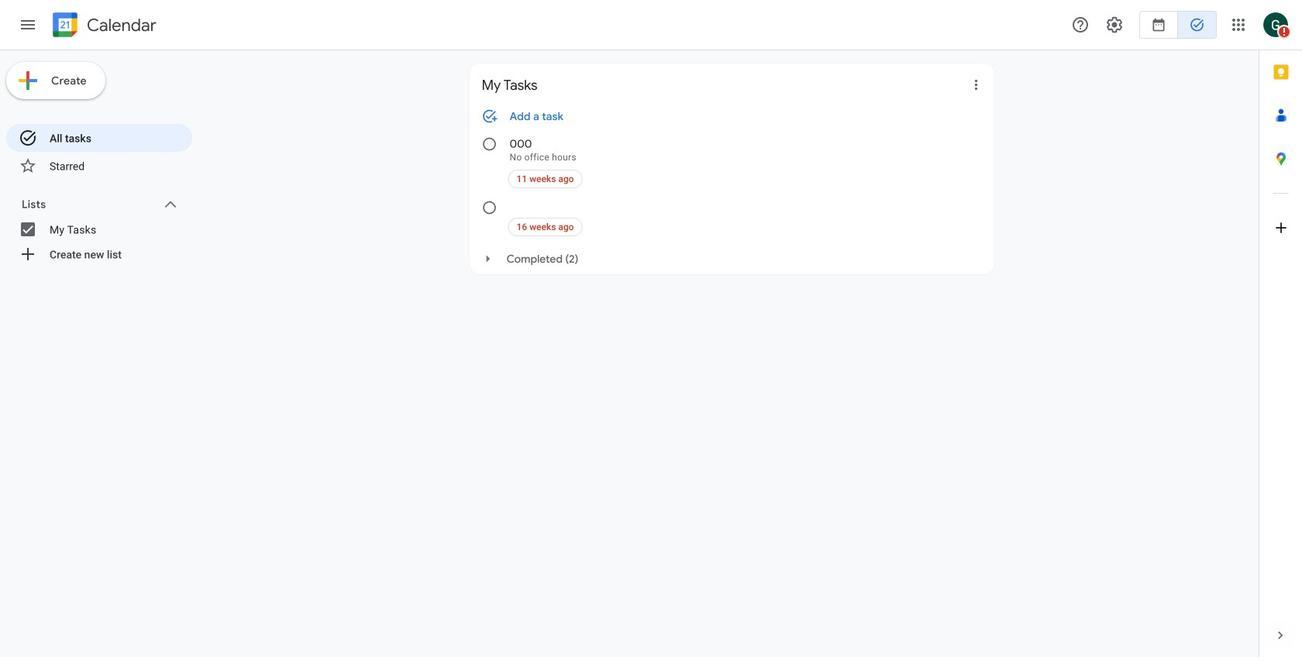 Task type: vqa. For each thing, say whether or not it's contained in the screenshot.
'Tasks Sidebar' icon
yes



Task type: describe. For each thing, give the bounding box(es) containing it.
support menu image
[[1072, 16, 1090, 34]]

heading inside calendar element
[[84, 16, 157, 35]]



Task type: locate. For each thing, give the bounding box(es) containing it.
tasks sidebar image
[[19, 16, 37, 34]]

tab list
[[1260, 50, 1303, 614]]

calendar element
[[50, 9, 157, 43]]

heading
[[84, 16, 157, 35]]

settings menu image
[[1106, 16, 1125, 34]]



